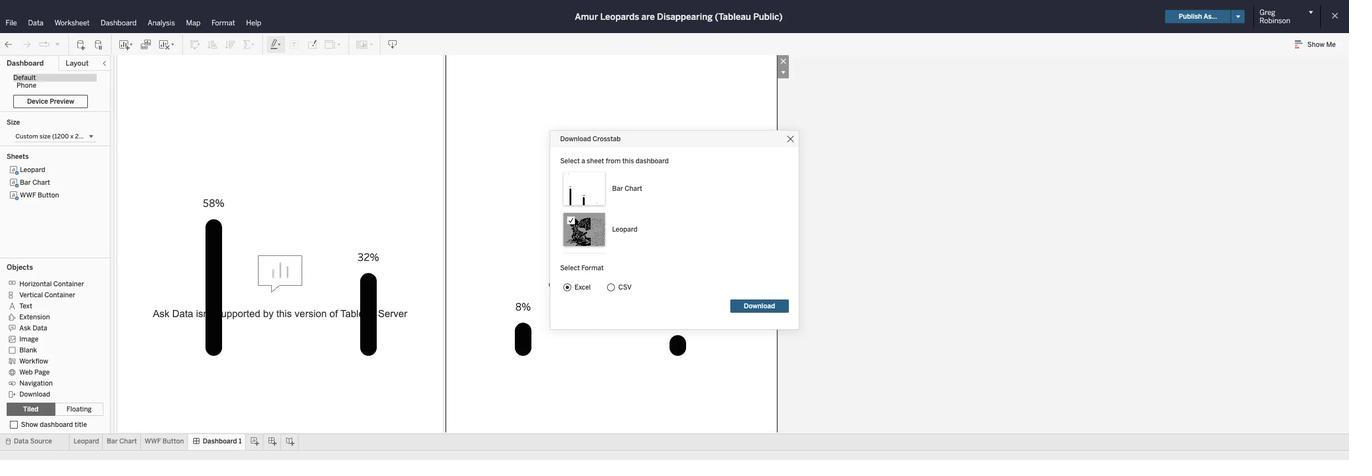 Task type: vqa. For each thing, say whether or not it's contained in the screenshot.
"corporate finance dashboard by pradeep kumar g"
no



Task type: describe. For each thing, give the bounding box(es) containing it.
web page
[[19, 369, 50, 377]]

0 horizontal spatial replay animation image
[[39, 39, 50, 50]]

extension
[[19, 314, 50, 321]]

are
[[642, 11, 655, 22]]

0 horizontal spatial dashboard
[[40, 422, 73, 429]]

me
[[1326, 41, 1336, 49]]

clear sheet image
[[158, 39, 176, 50]]

redo image
[[21, 39, 32, 50]]

size
[[39, 133, 51, 140]]

data inside option
[[33, 325, 47, 333]]

select for select a sheet from this dashboard
[[560, 157, 580, 165]]

tiled
[[23, 406, 38, 414]]

device preview button
[[13, 95, 88, 108]]

crosstab
[[593, 135, 621, 143]]

web
[[19, 369, 33, 377]]

workflow option
[[7, 356, 95, 367]]

robinson
[[1260, 17, 1291, 25]]

publish as...
[[1179, 13, 1217, 20]]

new worksheet image
[[118, 39, 134, 50]]

ask data
[[19, 325, 47, 333]]

download inside option
[[19, 391, 50, 399]]

1 horizontal spatial bar
[[107, 438, 118, 446]]

2 vertical spatial marks. press enter to open the view data window.. use arrow keys to navigate data visualization elements. image
[[624, 427, 732, 461]]

swap rows and columns image
[[190, 39, 201, 50]]

ask
[[19, 325, 31, 333]]

new data source image
[[76, 39, 87, 50]]

navigation
[[19, 380, 53, 388]]

horizontal
[[19, 281, 52, 288]]

togglestate option group
[[7, 403, 103, 417]]

amur leopards are disappearing (tableau public)
[[575, 11, 783, 22]]

bar inside the single sheet selection list box
[[612, 185, 623, 193]]

data source
[[14, 438, 52, 446]]

file
[[6, 19, 17, 27]]

download for download crosstab
[[560, 135, 591, 143]]

highlight image
[[270, 39, 282, 50]]

(tableau
[[715, 11, 751, 22]]

0 horizontal spatial dashboard
[[7, 59, 44, 67]]

publish as... button
[[1165, 10, 1231, 23]]

objects
[[7, 264, 33, 272]]

csv
[[618, 284, 632, 292]]

blank option
[[7, 345, 95, 356]]

undo image
[[3, 39, 14, 50]]

custom
[[15, 133, 38, 140]]

as...
[[1204, 13, 1217, 20]]

1 horizontal spatial bar chart
[[107, 438, 137, 446]]

publish
[[1179, 13, 1202, 20]]

extension option
[[7, 312, 95, 323]]

format workbook image
[[307, 39, 318, 50]]

image option
[[7, 334, 95, 345]]

title
[[75, 422, 87, 429]]

0 vertical spatial marks. press enter to open the view data window.. use arrow keys to navigate data visualization elements. image
[[164, 0, 728, 66]]

vertical
[[19, 292, 43, 299]]

show for show dashboard title
[[21, 422, 38, 429]]

sheet
[[587, 157, 604, 165]]

show for show me
[[1308, 41, 1325, 49]]

(1200
[[52, 133, 69, 140]]

show me
[[1308, 41, 1336, 49]]

duplicate image
[[140, 39, 151, 50]]

workflow
[[19, 358, 48, 366]]

default phone
[[13, 74, 36, 90]]

2000)
[[75, 133, 93, 140]]

download crosstab
[[560, 135, 621, 143]]

this
[[622, 157, 634, 165]]

amur
[[575, 11, 598, 22]]

a
[[582, 157, 585, 165]]

sheets
[[7, 153, 29, 161]]

chart inside the single sheet selection list box
[[625, 185, 642, 193]]

1 vertical spatial marks. press enter to open the view data window.. use arrow keys to navigate data visualization elements. image
[[136, 141, 755, 357]]

preview
[[50, 98, 74, 106]]

0 vertical spatial format
[[212, 19, 235, 27]]

leopard inside the single sheet selection list box
[[612, 226, 638, 234]]

1 horizontal spatial dashboard
[[101, 19, 137, 27]]

select format option group
[[560, 282, 789, 293]]

page
[[34, 369, 50, 377]]

download image
[[387, 39, 398, 50]]

1 horizontal spatial wwf
[[145, 438, 161, 446]]



Task type: locate. For each thing, give the bounding box(es) containing it.
2 horizontal spatial leopard
[[612, 226, 638, 234]]

0 vertical spatial wwf button
[[20, 192, 59, 199]]

dashboard left 1
[[203, 438, 237, 446]]

format
[[212, 19, 235, 27], [582, 265, 604, 272]]

public)
[[753, 11, 783, 22]]

source
[[30, 438, 52, 446]]

vertical container
[[19, 292, 75, 299]]

replay animation image
[[39, 39, 50, 50], [54, 41, 61, 47]]

replay animation image right redo icon
[[39, 39, 50, 50]]

phone
[[17, 82, 36, 90]]

chart inside list box
[[32, 179, 50, 187]]

1 horizontal spatial dashboard
[[636, 157, 669, 165]]

default
[[13, 74, 36, 82]]

show dashboard title
[[21, 422, 87, 429]]

totals image
[[243, 39, 256, 50]]

download inside button
[[744, 303, 775, 311]]

2 vertical spatial dashboard
[[203, 438, 237, 446]]

0 horizontal spatial download
[[19, 391, 50, 399]]

show labels image
[[289, 39, 300, 50]]

bar
[[20, 179, 31, 187], [612, 185, 623, 193], [107, 438, 118, 446]]

2 select from the top
[[560, 265, 580, 272]]

1
[[239, 438, 242, 446]]

0 horizontal spatial wwf
[[20, 192, 36, 199]]

leopards
[[600, 11, 639, 22]]

1 select from the top
[[560, 157, 580, 165]]

image
[[19, 336, 39, 344]]

format up the excel
[[582, 265, 604, 272]]

0 vertical spatial dashboard
[[636, 157, 669, 165]]

container for horizontal container
[[53, 281, 84, 288]]

2 vertical spatial download
[[19, 391, 50, 399]]

map
[[186, 19, 201, 27]]

replay animation image left the new data source image
[[54, 41, 61, 47]]

0 vertical spatial download
[[560, 135, 591, 143]]

worksheet
[[55, 19, 90, 27]]

x
[[70, 133, 74, 140]]

1 vertical spatial show
[[21, 422, 38, 429]]

leopard
[[20, 166, 45, 174], [612, 226, 638, 234], [74, 438, 99, 446]]

container
[[53, 281, 84, 288], [44, 292, 75, 299]]

bar inside list box
[[20, 179, 31, 187]]

show
[[1308, 41, 1325, 49], [21, 422, 38, 429]]

format up sort descending 'icon'
[[212, 19, 235, 27]]

1 vertical spatial select
[[560, 265, 580, 272]]

1 vertical spatial download
[[744, 303, 775, 311]]

0 vertical spatial select
[[560, 157, 580, 165]]

show down tiled
[[21, 422, 38, 429]]

single sheet selection list box
[[560, 170, 789, 290]]

0 vertical spatial button
[[38, 192, 59, 199]]

device preview
[[27, 98, 74, 106]]

bar chart inside the single sheet selection list box
[[612, 185, 642, 193]]

text
[[19, 303, 32, 310]]

device
[[27, 98, 48, 106]]

1 vertical spatial dashboard
[[7, 59, 44, 67]]

show left me
[[1308, 41, 1325, 49]]

greg
[[1260, 8, 1276, 17]]

help
[[246, 19, 261, 27]]

0 horizontal spatial button
[[38, 192, 59, 199]]

data
[[28, 19, 43, 27], [33, 325, 47, 333], [14, 438, 29, 446]]

wwf
[[20, 192, 36, 199], [145, 438, 161, 446]]

container for vertical container
[[44, 292, 75, 299]]

leopard inside list box
[[20, 166, 45, 174]]

data down extension
[[33, 325, 47, 333]]

download
[[560, 135, 591, 143], [744, 303, 775, 311], [19, 391, 50, 399]]

0 vertical spatial wwf
[[20, 192, 36, 199]]

button
[[38, 192, 59, 199], [162, 438, 184, 446]]

analysis
[[148, 19, 175, 27]]

2 vertical spatial leopard
[[74, 438, 99, 446]]

0 horizontal spatial chart
[[32, 179, 50, 187]]

collapse image
[[101, 60, 108, 67]]

format inside download crosstab dialog
[[582, 265, 604, 272]]

greg robinson
[[1260, 8, 1291, 25]]

ask data option
[[7, 323, 95, 334]]

pause auto updates image
[[93, 39, 104, 50]]

0 horizontal spatial format
[[212, 19, 235, 27]]

0 horizontal spatial bar
[[20, 179, 31, 187]]

application
[[111, 0, 1348, 461]]

2 horizontal spatial dashboard
[[203, 438, 237, 446]]

list box
[[7, 164, 103, 255]]

1 vertical spatial wwf
[[145, 438, 161, 446]]

select format
[[560, 265, 604, 272]]

dashboard 1
[[203, 438, 242, 446]]

dashboard
[[636, 157, 669, 165], [40, 422, 73, 429]]

data left source
[[14, 438, 29, 446]]

download button
[[730, 300, 789, 313]]

2 vertical spatial data
[[14, 438, 29, 446]]

show/hide cards image
[[356, 39, 374, 50]]

dashboard inside download crosstab dialog
[[636, 157, 669, 165]]

select a sheet from this dashboard
[[560, 157, 669, 165]]

text option
[[7, 301, 95, 312]]

1 horizontal spatial leopard
[[74, 438, 99, 446]]

1 vertical spatial button
[[162, 438, 184, 446]]

0 horizontal spatial leopard
[[20, 166, 45, 174]]

data for data source
[[14, 438, 29, 446]]

dashboard up default
[[7, 59, 44, 67]]

size
[[7, 119, 20, 127]]

wwf button
[[20, 192, 59, 199], [145, 438, 184, 446]]

show me button
[[1290, 36, 1346, 53]]

button inside list box
[[38, 192, 59, 199]]

1 horizontal spatial replay animation image
[[54, 41, 61, 47]]

data up redo icon
[[28, 19, 43, 27]]

download crosstab dialog
[[550, 131, 799, 330]]

select up the excel
[[560, 265, 580, 272]]

vertical container option
[[7, 290, 95, 301]]

download for download button
[[744, 303, 775, 311]]

remove from dashboard image
[[777, 55, 789, 67]]

dashboard right the this
[[636, 157, 669, 165]]

chart
[[32, 179, 50, 187], [625, 185, 642, 193], [119, 438, 137, 446]]

dashboard down togglestate option group
[[40, 422, 73, 429]]

custom size (1200 x 2000)
[[15, 133, 93, 140]]

sort descending image
[[225, 39, 236, 50]]

container up "vertical container" option
[[53, 281, 84, 288]]

container down horizontal container
[[44, 292, 75, 299]]

1 vertical spatial container
[[44, 292, 75, 299]]

0 vertical spatial dashboard
[[101, 19, 137, 27]]

dashboard up 'new worksheet' icon
[[101, 19, 137, 27]]

show inside the show me button
[[1308, 41, 1325, 49]]

0 horizontal spatial show
[[21, 422, 38, 429]]

marks. press enter to open the view data window.. use arrow keys to navigate data visualization elements. image
[[164, 0, 728, 66], [136, 141, 755, 357], [624, 427, 732, 461]]

1 vertical spatial format
[[582, 265, 604, 272]]

2 horizontal spatial bar chart
[[612, 185, 642, 193]]

select left a in the top left of the page
[[560, 157, 580, 165]]

2 horizontal spatial download
[[744, 303, 775, 311]]

floating
[[67, 406, 92, 414]]

2 horizontal spatial bar
[[612, 185, 623, 193]]

download option
[[7, 389, 95, 400]]

data for data
[[28, 19, 43, 27]]

1 vertical spatial wwf button
[[145, 438, 184, 446]]

1 horizontal spatial button
[[162, 438, 184, 446]]

0 vertical spatial container
[[53, 281, 84, 288]]

sort ascending image
[[207, 39, 218, 50]]

0 vertical spatial data
[[28, 19, 43, 27]]

web page option
[[7, 367, 95, 378]]

layout
[[66, 59, 89, 67]]

disappearing
[[657, 11, 713, 22]]

0 horizontal spatial bar chart
[[20, 179, 50, 187]]

1 vertical spatial dashboard
[[40, 422, 73, 429]]

dashboard
[[101, 19, 137, 27], [7, 59, 44, 67], [203, 438, 237, 446]]

from
[[606, 157, 621, 165]]

bar chart
[[20, 179, 50, 187], [612, 185, 642, 193], [107, 438, 137, 446]]

list box containing leopard
[[7, 164, 103, 255]]

horizontal container option
[[7, 278, 95, 290]]

select for select format
[[560, 265, 580, 272]]

1 vertical spatial leopard
[[612, 226, 638, 234]]

fit image
[[324, 39, 342, 50]]

0 vertical spatial show
[[1308, 41, 1325, 49]]

blank
[[19, 347, 37, 355]]

1 horizontal spatial format
[[582, 265, 604, 272]]

0 horizontal spatial wwf button
[[20, 192, 59, 199]]

more options image
[[777, 67, 789, 78]]

2 horizontal spatial chart
[[625, 185, 642, 193]]

1 horizontal spatial show
[[1308, 41, 1325, 49]]

0 vertical spatial leopard
[[20, 166, 45, 174]]

1 horizontal spatial wwf button
[[145, 438, 184, 446]]

select
[[560, 157, 580, 165], [560, 265, 580, 272]]

navigation option
[[7, 378, 95, 389]]

1 vertical spatial data
[[33, 325, 47, 333]]

excel
[[575, 284, 591, 292]]

horizontal container
[[19, 281, 84, 288]]

objects list box
[[7, 275, 103, 400]]

1 horizontal spatial download
[[560, 135, 591, 143]]

1 horizontal spatial chart
[[119, 438, 137, 446]]



